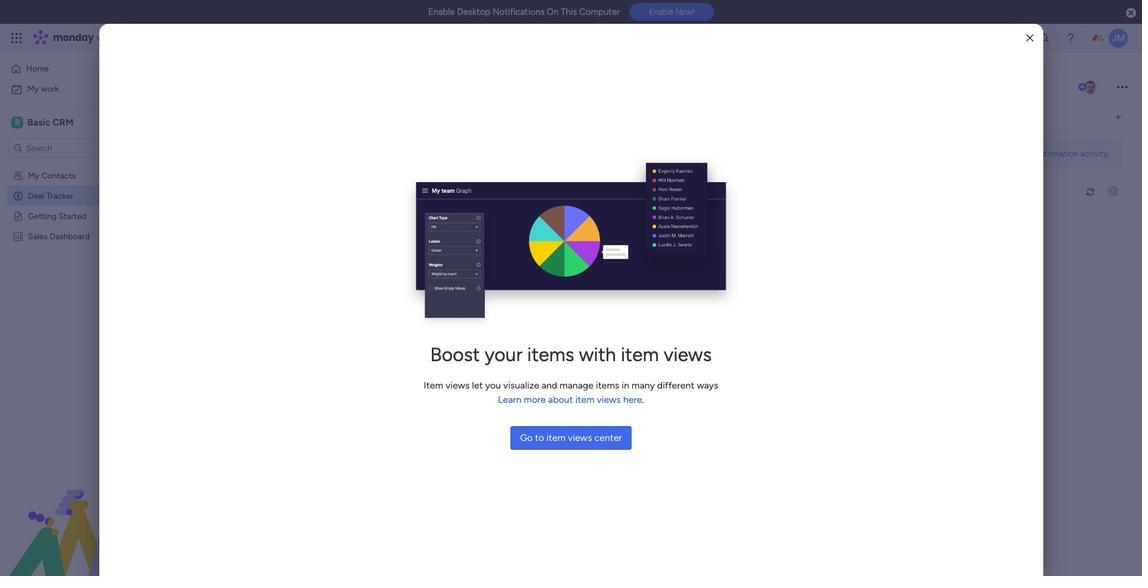 Task type: vqa. For each thing, say whether or not it's contained in the screenshot.
MY
yes



Task type: locate. For each thing, give the bounding box(es) containing it.
item up the many
[[621, 343, 659, 366]]

activity
[[1081, 148, 1109, 159]]

0 vertical spatial items
[[527, 343, 575, 366]]

activities
[[612, 149, 646, 159]]

1 vertical spatial work
[[41, 84, 59, 94]]

owner
[[472, 182, 497, 193], [472, 351, 497, 362]]

0 horizontal spatial item
[[547, 432, 566, 443]]

owner for second owner field from the bottom
[[472, 182, 497, 193]]

angle down image
[[616, 188, 622, 196]]

4 image
[[966, 24, 977, 38]]

work down home
[[41, 84, 59, 94]]

enable
[[428, 7, 455, 17], [649, 7, 674, 17]]

item down manage
[[576, 394, 595, 405]]

contacts for owner
[[551, 351, 586, 362]]

1 contacts field from the top
[[548, 181, 589, 194]]

1 horizontal spatial item
[[576, 394, 595, 405]]

desktop
[[457, 7, 491, 17]]

export to excel image
[[1104, 187, 1123, 196]]

1 vertical spatial my
[[28, 170, 39, 180]]

my inside my work option
[[27, 84, 39, 94]]

automation activity
[[1035, 148, 1109, 159]]

manage
[[560, 380, 594, 391]]

contacts field for stage
[[548, 181, 589, 194]]

contacts
[[41, 170, 76, 180], [551, 182, 586, 193], [551, 351, 586, 362]]

1 horizontal spatial items
[[596, 380, 620, 391]]

Owner field
[[469, 181, 500, 194], [469, 350, 500, 363]]

enable left now!
[[649, 7, 674, 17]]

contacts field left log
[[548, 181, 589, 194]]

person
[[648, 187, 673, 197]]

dapulse x slim image
[[1027, 34, 1034, 43]]

0 vertical spatial owner field
[[469, 181, 500, 194]]

home option
[[7, 60, 145, 79]]

items up and
[[527, 343, 575, 366]]

enable desktop notifications on this computer
[[428, 7, 620, 17]]

list box
[[0, 163, 152, 407]]

0 vertical spatial contacts field
[[548, 181, 589, 194]]

enable now!
[[649, 7, 695, 17]]

visualize
[[504, 380, 539, 391]]

2 vertical spatial contacts
[[551, 351, 586, 362]]

public board image
[[12, 210, 24, 221]]

0 horizontal spatial enable
[[428, 7, 455, 17]]

0 vertical spatial owner
[[472, 182, 497, 193]]

views up different
[[664, 343, 712, 366]]

basic
[[27, 117, 50, 128]]

my up deal
[[28, 170, 39, 180]]

1 horizontal spatial enable
[[649, 7, 674, 17]]

contacts for stage
[[551, 182, 586, 193]]

crm
[[52, 117, 74, 128]]

option
[[0, 165, 152, 167]]

2 vertical spatial item
[[547, 432, 566, 443]]

workspace image
[[11, 116, 23, 129]]

my work
[[27, 84, 59, 94]]

proposal
[[387, 225, 419, 235]]

my for my work
[[27, 84, 39, 94]]

refresh image
[[1081, 187, 1100, 196]]

contacts up manage
[[551, 351, 586, 362]]

work inside option
[[41, 84, 59, 94]]

item inside button
[[547, 432, 566, 443]]

my
[[27, 84, 39, 94], [28, 170, 39, 180]]

0 horizontal spatial items
[[527, 343, 575, 366]]

2 horizontal spatial item
[[621, 343, 659, 366]]

work right monday
[[96, 31, 118, 45]]

views down -
[[568, 432, 592, 443]]

owner for 2nd owner field from the top
[[472, 351, 497, 362]]

enable for enable now!
[[649, 7, 674, 17]]

2 owner from the top
[[472, 351, 497, 362]]

deal
[[28, 190, 44, 201]]

Stage field
[[389, 181, 417, 194]]

my down home
[[27, 84, 39, 94]]

learn
[[498, 394, 522, 405]]

other activities
[[589, 149, 646, 159]]

contacts left log
[[551, 182, 586, 193]]

ways
[[697, 380, 719, 391]]

enable left 'desktop'
[[428, 7, 455, 17]]

0 vertical spatial work
[[96, 31, 118, 45]]

1 owner from the top
[[472, 182, 497, 193]]

in
[[622, 380, 630, 391]]

help image
[[1065, 32, 1077, 44]]

items left in
[[596, 380, 620, 391]]

0 horizontal spatial work
[[41, 84, 59, 94]]

.
[[642, 394, 644, 405]]

1 vertical spatial owner
[[472, 351, 497, 362]]

items
[[527, 343, 575, 366], [596, 380, 620, 391]]

1 vertical spatial contacts
[[551, 182, 586, 193]]

1 horizontal spatial work
[[96, 31, 118, 45]]

0 vertical spatial my
[[27, 84, 39, 94]]

None field
[[570, 80, 1077, 96]]

views inside go to item views center button
[[568, 432, 592, 443]]

-
[[568, 416, 571, 425]]

monday
[[53, 31, 94, 45]]

here
[[624, 394, 642, 405]]

2 contacts field from the top
[[548, 350, 589, 363]]

boost
[[430, 343, 480, 366]]

add view image
[[1116, 113, 1121, 122]]

public dashboard image
[[12, 230, 24, 242]]

items inside the item views let you visualize and manage items in many different ways learn more about item views here .
[[596, 380, 620, 391]]

enable inside 'button'
[[649, 7, 674, 17]]

1 vertical spatial items
[[596, 380, 620, 391]]

notifications
[[493, 7, 545, 17]]

1 vertical spatial item
[[576, 394, 595, 405]]

Contacts field
[[548, 181, 589, 194], [548, 350, 589, 363]]

my inside list box
[[28, 170, 39, 180]]

1 vertical spatial owner field
[[469, 350, 500, 363]]

enable for enable desktop notifications on this computer
[[428, 7, 455, 17]]

sales dashboard
[[28, 231, 90, 241]]

contacts field up manage
[[548, 350, 589, 363]]

item right to
[[547, 432, 566, 443]]

1 owner field from the top
[[469, 181, 500, 194]]

contacts inside list box
[[41, 170, 76, 180]]

0 vertical spatial contacts
[[41, 170, 76, 180]]

with
[[579, 343, 616, 366]]

different
[[657, 380, 695, 391]]

work
[[96, 31, 118, 45], [41, 84, 59, 94]]

lottie animation image
[[0, 456, 152, 576]]

your
[[485, 343, 523, 366]]

go to item views center
[[520, 432, 622, 443]]

negotiation
[[380, 246, 425, 256]]

select product image
[[11, 32, 23, 44]]

lottie animation element
[[0, 456, 152, 576]]

to
[[535, 432, 544, 443]]

boost your items with item views
[[430, 343, 712, 366]]

now!
[[676, 7, 695, 17]]

contacts up tracker
[[41, 170, 76, 180]]

item
[[621, 343, 659, 366], [576, 394, 595, 405], [547, 432, 566, 443]]

tracker
[[46, 190, 73, 201]]

this
[[670, 223, 683, 232]]

home link
[[7, 60, 145, 79]]

b
[[15, 117, 20, 127]]

let
[[472, 380, 483, 391]]

1 vertical spatial contacts field
[[548, 350, 589, 363]]

Search in workspace field
[[25, 141, 99, 155]]

views
[[664, 343, 712, 366], [446, 380, 470, 391], [597, 394, 621, 405], [568, 432, 592, 443]]

you
[[485, 380, 501, 391]]



Task type: describe. For each thing, give the bounding box(es) containing it.
filter log
[[579, 187, 611, 197]]

2 owner field from the top
[[469, 350, 500, 363]]

my contacts
[[28, 170, 76, 180]]

item inside the item views let you visualize and manage items in many different ways learn more about item views here .
[[576, 394, 595, 405]]

search everything image
[[1039, 32, 1051, 44]]

monday work management
[[53, 31, 185, 45]]

views left here
[[597, 394, 621, 405]]

automation activity button
[[1030, 144, 1113, 163]]

filter
[[579, 187, 598, 197]]

views left let
[[446, 380, 470, 391]]

enable now! button
[[630, 3, 714, 21]]

log
[[600, 187, 611, 197]]

computer
[[580, 7, 620, 17]]

management
[[120, 31, 185, 45]]

go
[[520, 432, 533, 443]]

about
[[548, 394, 573, 405]]

basic crm
[[27, 117, 74, 128]]

person button
[[629, 182, 680, 201]]

more
[[524, 394, 546, 405]]

getting
[[28, 211, 57, 221]]

many
[[632, 380, 655, 391]]

0 vertical spatial item
[[621, 343, 659, 366]]

and
[[542, 380, 558, 391]]

stage
[[392, 182, 414, 193]]

on
[[547, 7, 559, 17]]

list box containing my contacts
[[0, 163, 152, 407]]

4h
[[593, 223, 603, 232]]

center
[[595, 432, 622, 443]]

sales
[[28, 231, 48, 241]]

item
[[424, 380, 443, 391]]

dapulse close image
[[1127, 7, 1137, 19]]

work for my
[[41, 84, 59, 94]]

automation
[[1035, 148, 1079, 159]]

getting started
[[28, 211, 87, 221]]

item views let you visualize and manage items in many different ways learn more about item views here .
[[424, 380, 719, 405]]

created this board
[[639, 223, 707, 232]]

deal tracker
[[28, 190, 73, 201]]

this
[[561, 7, 577, 17]]

filter log button
[[574, 182, 626, 201]]

dashboard
[[50, 231, 90, 241]]

go to item views center button
[[511, 426, 632, 450]]

board
[[685, 223, 707, 232]]

learn more about item views here link
[[498, 394, 642, 405]]

other
[[589, 149, 610, 159]]

home
[[26, 64, 49, 74]]

terry turtle image
[[1083, 80, 1099, 95]]

started
[[59, 211, 87, 221]]

work for monday
[[96, 31, 118, 45]]

my work option
[[7, 80, 145, 99]]

my for my contacts
[[28, 170, 39, 180]]

contacts field for owner
[[548, 350, 589, 363]]

jeremy miller image
[[1109, 29, 1128, 48]]

created
[[639, 223, 668, 232]]

discovery
[[384, 204, 421, 214]]

workspace selection element
[[11, 115, 75, 130]]

my work link
[[7, 80, 145, 99]]



